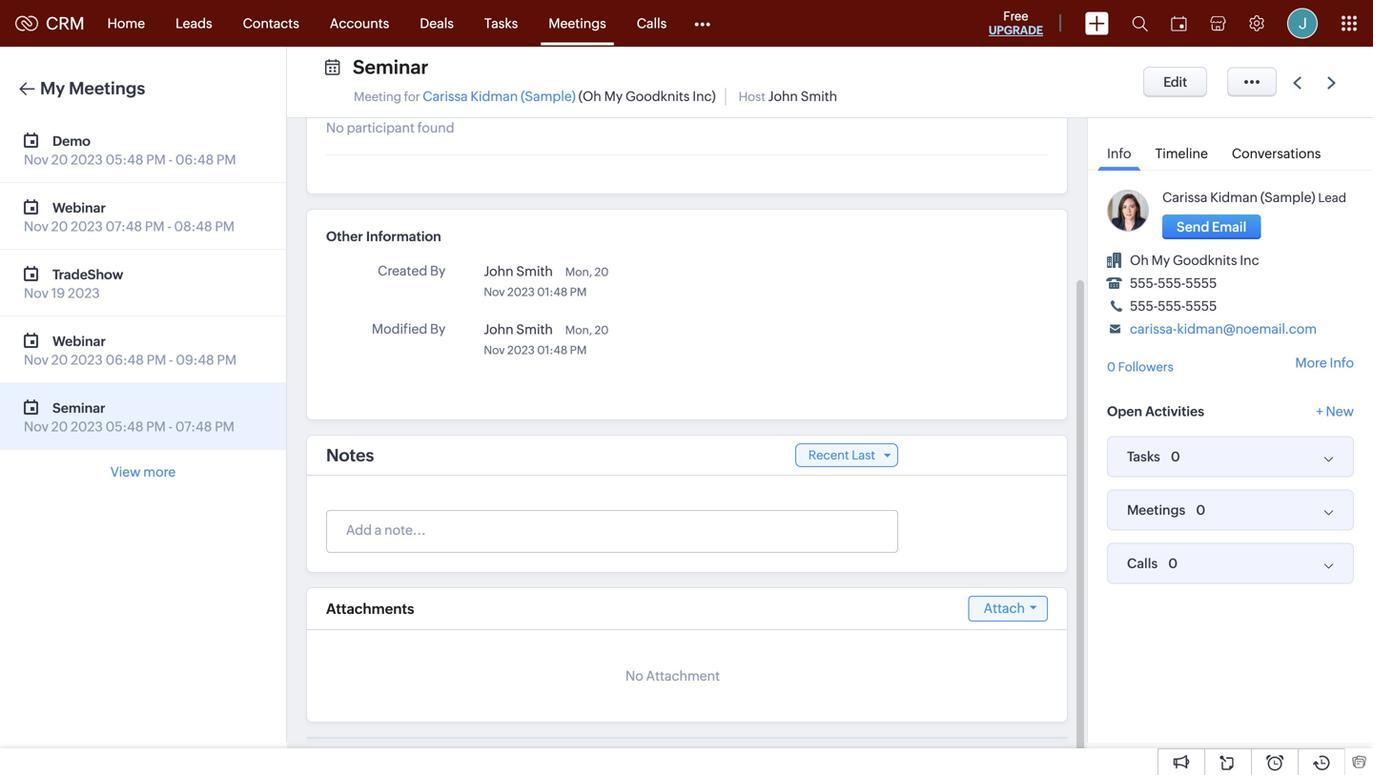 Task type: locate. For each thing, give the bounding box(es) containing it.
create menu element
[[1074, 0, 1121, 46]]

1 horizontal spatial 06:48
[[175, 152, 214, 167]]

2 horizontal spatial meetings
[[1127, 503, 1186, 518]]

carissa up the found
[[423, 89, 468, 104]]

2023 for nov 19 2023
[[68, 286, 100, 301]]

1 john smith from the top
[[484, 264, 553, 279]]

carissa
[[423, 89, 468, 104], [1163, 190, 1208, 205]]

no
[[326, 120, 344, 135], [626, 669, 643, 684]]

0 vertical spatial mon, 20 nov 2023 01:48 pm
[[484, 266, 609, 299]]

leads link
[[160, 0, 228, 46]]

- up webinar nov 20 2023 07:48 pm - 08:48 pm
[[169, 152, 173, 167]]

inc
[[1240, 253, 1259, 268]]

20 inside "seminar nov 20 2023 05:48 pm - 07:48 pm"
[[51, 419, 68, 434]]

0 horizontal spatial tasks
[[484, 16, 518, 31]]

by right modified
[[430, 321, 446, 337]]

created
[[378, 263, 427, 278]]

None button
[[1144, 67, 1208, 97], [1163, 215, 1261, 239], [1144, 67, 1208, 97], [1163, 215, 1261, 239]]

20 inside webinar nov 20 2023 06:48 pm - 09:48 pm
[[51, 352, 68, 368]]

tasks right deals
[[484, 16, 518, 31]]

my
[[40, 79, 65, 98], [604, 89, 623, 104], [1152, 253, 1170, 268]]

pm
[[146, 152, 166, 167], [217, 152, 236, 167], [145, 219, 165, 234], [215, 219, 235, 234], [570, 286, 587, 299], [570, 344, 587, 357], [147, 352, 166, 368], [217, 352, 237, 368], [146, 419, 166, 434], [215, 419, 234, 434]]

5555 up carissa-kidman@noemail.com
[[1186, 299, 1217, 314]]

1 vertical spatial 06:48
[[105, 352, 144, 368]]

2 05:48 from the top
[[105, 419, 143, 434]]

0 vertical spatial info
[[1107, 146, 1132, 161]]

john smith
[[484, 264, 553, 279], [484, 322, 553, 337]]

info
[[1107, 146, 1132, 161], [1330, 355, 1354, 370]]

0 vertical spatial john smith
[[484, 264, 553, 279]]

1 vertical spatial john smith
[[484, 322, 553, 337]]

1 vertical spatial john
[[484, 264, 514, 279]]

20
[[51, 152, 68, 167], [51, 219, 68, 234], [595, 266, 609, 278], [595, 324, 609, 337], [51, 352, 68, 368], [51, 419, 68, 434]]

- for 06:48
[[169, 152, 173, 167]]

0 vertical spatial 05:48
[[105, 152, 143, 167]]

0 vertical spatial by
[[430, 263, 446, 278]]

05:48 inside "seminar nov 20 2023 05:48 pm - 07:48 pm"
[[105, 419, 143, 434]]

0 horizontal spatial (sample)
[[521, 89, 576, 104]]

05:48 up view
[[105, 419, 143, 434]]

0 vertical spatial john
[[768, 89, 798, 104]]

0 horizontal spatial calls
[[637, 16, 667, 31]]

2 01:48 from the top
[[537, 344, 568, 357]]

2 mon, from the top
[[565, 324, 592, 337]]

tasks inside tasks "link"
[[484, 16, 518, 31]]

open
[[1107, 404, 1143, 419]]

recent last
[[809, 448, 876, 463]]

seminar inside "seminar nov 20 2023 05:48 pm - 07:48 pm"
[[52, 401, 105, 416]]

1 horizontal spatial meetings
[[549, 16, 606, 31]]

timeline
[[1155, 146, 1208, 161]]

nov inside "seminar nov 20 2023 05:48 pm - 07:48 pm"
[[24, 419, 49, 434]]

- inside demo nov 20 2023 05:48 pm - 06:48 pm
[[169, 152, 173, 167]]

goodknits left 'inc)'
[[626, 89, 690, 104]]

1 horizontal spatial no
[[626, 669, 643, 684]]

carissa down timeline
[[1163, 190, 1208, 205]]

0 vertical spatial 5555
[[1186, 276, 1217, 291]]

no left participant
[[326, 120, 344, 135]]

1 horizontal spatial 07:48
[[175, 419, 212, 434]]

my right oh
[[1152, 253, 1170, 268]]

info left timeline
[[1107, 146, 1132, 161]]

1 vertical spatial smith
[[516, 264, 553, 279]]

- inside webinar nov 20 2023 06:48 pm - 09:48 pm
[[169, 352, 173, 368]]

1 horizontal spatial seminar
[[353, 56, 429, 78]]

0 vertical spatial webinar
[[52, 200, 106, 216]]

meetings
[[549, 16, 606, 31], [69, 79, 145, 98], [1127, 503, 1186, 518]]

1 vertical spatial 07:48
[[175, 419, 212, 434]]

06:48 inside demo nov 20 2023 05:48 pm - 06:48 pm
[[175, 152, 214, 167]]

07:48 up more
[[175, 419, 212, 434]]

other
[[326, 229, 363, 244]]

2023 for nov 20 2023 05:48 pm - 07:48 pm
[[71, 419, 103, 434]]

1 vertical spatial by
[[430, 321, 446, 337]]

0 horizontal spatial info
[[1107, 146, 1132, 161]]

john
[[768, 89, 798, 104], [484, 264, 514, 279], [484, 322, 514, 337]]

0 vertical spatial tasks
[[484, 16, 518, 31]]

webinar inside webinar nov 20 2023 06:48 pm - 09:48 pm
[[52, 334, 106, 349]]

2 vertical spatial meetings
[[1127, 503, 1186, 518]]

leads
[[176, 16, 212, 31]]

0 vertical spatial seminar
[[353, 56, 429, 78]]

2 webinar from the top
[[52, 334, 106, 349]]

(sample)
[[521, 89, 576, 104], [1261, 190, 1316, 205]]

meeting for carissa kidman (sample) (oh my goodknits inc)
[[354, 89, 716, 104]]

1 horizontal spatial calls
[[1127, 556, 1158, 571]]

2 5555 from the top
[[1186, 299, 1217, 314]]

(sample) left (oh
[[521, 89, 576, 104]]

smith for modified by
[[516, 322, 553, 337]]

crm
[[46, 14, 84, 33]]

2023 inside webinar nov 20 2023 07:48 pm - 08:48 pm
[[71, 219, 103, 234]]

555-
[[1130, 276, 1158, 291], [1158, 276, 1186, 291], [1130, 299, 1158, 314], [1158, 299, 1186, 314]]

1 vertical spatial mon,
[[565, 324, 592, 337]]

1 by from the top
[[430, 263, 446, 278]]

webinar for 07:48
[[52, 200, 106, 216]]

0 vertical spatial no
[[326, 120, 344, 135]]

555-555-5555 up carissa-
[[1130, 299, 1217, 314]]

john right created by
[[484, 264, 514, 279]]

kidman down conversations
[[1210, 190, 1258, 205]]

1 horizontal spatial info
[[1330, 355, 1354, 370]]

1 01:48 from the top
[[537, 286, 568, 299]]

0 vertical spatial mon,
[[565, 266, 592, 278]]

2023 inside "seminar nov 20 2023 05:48 pm - 07:48 pm"
[[71, 419, 103, 434]]

carissa kidman (sample) link down conversations
[[1163, 190, 1316, 205]]

nov inside webinar nov 20 2023 06:48 pm - 09:48 pm
[[24, 352, 49, 368]]

5555 down oh my goodknits inc
[[1186, 276, 1217, 291]]

recent
[[809, 448, 849, 463]]

1 vertical spatial mon, 20 nov 2023 01:48 pm
[[484, 324, 609, 357]]

05:48 up webinar nov 20 2023 07:48 pm - 08:48 pm
[[105, 152, 143, 167]]

2 vertical spatial smith
[[516, 322, 553, 337]]

participant
[[347, 120, 415, 135]]

1 mon, 20 nov 2023 01:48 pm from the top
[[484, 266, 609, 299]]

seminar down webinar nov 20 2023 06:48 pm - 09:48 pm
[[52, 401, 105, 416]]

05:48 inside demo nov 20 2023 05:48 pm - 06:48 pm
[[105, 152, 143, 167]]

1 vertical spatial goodknits
[[1173, 253, 1237, 268]]

webinar down "demo"
[[52, 200, 106, 216]]

1 horizontal spatial my
[[604, 89, 623, 104]]

2 john smith from the top
[[484, 322, 553, 337]]

modified by
[[372, 321, 446, 337]]

1 vertical spatial carissa
[[1163, 190, 1208, 205]]

0 horizontal spatial carissa
[[423, 89, 468, 104]]

555-555-5555 down oh my goodknits inc
[[1130, 276, 1217, 291]]

webinar nov 20 2023 06:48 pm - 09:48 pm
[[24, 334, 237, 368]]

tasks
[[484, 16, 518, 31], [1127, 449, 1160, 464]]

conversations
[[1232, 146, 1321, 161]]

1 horizontal spatial kidman
[[1210, 190, 1258, 205]]

my up "demo"
[[40, 79, 65, 98]]

seminar up meeting
[[353, 56, 429, 78]]

calls
[[637, 16, 667, 31], [1127, 556, 1158, 571]]

contacts
[[243, 16, 299, 31]]

07:48 up tradeshow
[[105, 219, 142, 234]]

nov for tradeshow nov 19 2023
[[24, 286, 49, 301]]

2 by from the top
[[430, 321, 446, 337]]

2023 inside demo nov 20 2023 05:48 pm - 06:48 pm
[[71, 152, 103, 167]]

5555
[[1186, 276, 1217, 291], [1186, 299, 1217, 314]]

06:48 inside webinar nov 20 2023 06:48 pm - 09:48 pm
[[105, 352, 144, 368]]

1 vertical spatial seminar
[[52, 401, 105, 416]]

0 vertical spatial (sample)
[[521, 89, 576, 104]]

free
[[1004, 9, 1029, 23]]

+ new
[[1316, 404, 1354, 419]]

for
[[404, 90, 420, 104]]

0 horizontal spatial 07:48
[[105, 219, 142, 234]]

host john smith
[[739, 89, 837, 104]]

by
[[430, 263, 446, 278], [430, 321, 446, 337]]

- left 09:48 on the top
[[169, 352, 173, 368]]

john right modified by on the left top
[[484, 322, 514, 337]]

- inside "seminar nov 20 2023 05:48 pm - 07:48 pm"
[[169, 419, 173, 434]]

nov inside webinar nov 20 2023 07:48 pm - 08:48 pm
[[24, 219, 49, 234]]

no left the attachment
[[626, 669, 643, 684]]

20 inside demo nov 20 2023 05:48 pm - 06:48 pm
[[51, 152, 68, 167]]

20 inside webinar nov 20 2023 07:48 pm - 08:48 pm
[[51, 219, 68, 234]]

my right (oh
[[604, 89, 623, 104]]

no participant found
[[326, 120, 455, 135]]

1 vertical spatial tasks
[[1127, 449, 1160, 464]]

0 horizontal spatial carissa kidman (sample) link
[[423, 89, 576, 104]]

1 mon, from the top
[[565, 266, 592, 278]]

01:48 for modified by
[[537, 344, 568, 357]]

webinar down 19
[[52, 334, 106, 349]]

mon, 20 nov 2023 01:48 pm
[[484, 266, 609, 299], [484, 324, 609, 357]]

tasks link
[[469, 0, 533, 46]]

activities
[[1145, 404, 1205, 419]]

1 vertical spatial 5555
[[1186, 299, 1217, 314]]

nov
[[24, 152, 49, 167], [24, 219, 49, 234], [24, 286, 49, 301], [484, 286, 505, 299], [484, 344, 505, 357], [24, 352, 49, 368], [24, 419, 49, 434]]

- inside webinar nov 20 2023 07:48 pm - 08:48 pm
[[167, 219, 171, 234]]

0 vertical spatial goodknits
[[626, 89, 690, 104]]

host
[[739, 90, 766, 104]]

0 horizontal spatial my
[[40, 79, 65, 98]]

nov inside demo nov 20 2023 05:48 pm - 06:48 pm
[[24, 152, 49, 167]]

2 mon, 20 nov 2023 01:48 pm from the top
[[484, 324, 609, 357]]

- up more
[[169, 419, 173, 434]]

05:48
[[105, 152, 143, 167], [105, 419, 143, 434]]

01:48 for created by
[[537, 286, 568, 299]]

20 for seminar nov 20 2023 05:48 pm - 07:48 pm
[[51, 419, 68, 434]]

0 horizontal spatial seminar
[[52, 401, 105, 416]]

0 horizontal spatial no
[[326, 120, 344, 135]]

tasks down open activities
[[1127, 449, 1160, 464]]

contacts link
[[228, 0, 315, 46]]

info right more
[[1330, 355, 1354, 370]]

2 vertical spatial john
[[484, 322, 514, 337]]

upgrade
[[989, 24, 1043, 37]]

1 horizontal spatial (sample)
[[1261, 190, 1316, 205]]

webinar inside webinar nov 20 2023 07:48 pm - 08:48 pm
[[52, 200, 106, 216]]

demo nov 20 2023 05:48 pm - 06:48 pm
[[24, 134, 236, 167]]

2023 inside the tradeshow nov 19 2023
[[68, 286, 100, 301]]

- for 09:48
[[169, 352, 173, 368]]

my meetings
[[40, 79, 145, 98]]

0 vertical spatial smith
[[801, 89, 837, 104]]

0 horizontal spatial kidman
[[471, 89, 518, 104]]

carissa kidman (sample) link
[[423, 89, 576, 104], [1163, 190, 1316, 205]]

search element
[[1121, 0, 1160, 47]]

accounts link
[[315, 0, 405, 46]]

20 for webinar nov 20 2023 06:48 pm - 09:48 pm
[[51, 352, 68, 368]]

kidman@noemail.com
[[1177, 321, 1317, 337]]

1 vertical spatial 05:48
[[105, 419, 143, 434]]

by for modified by
[[430, 321, 446, 337]]

carissa kidman (sample) link up the found
[[423, 89, 576, 104]]

1 vertical spatial kidman
[[1210, 190, 1258, 205]]

webinar
[[52, 200, 106, 216], [52, 334, 106, 349]]

1 vertical spatial meetings
[[69, 79, 145, 98]]

found
[[418, 120, 455, 135]]

mon, 20 nov 2023 01:48 pm for modified by
[[484, 324, 609, 357]]

1 05:48 from the top
[[105, 152, 143, 167]]

smith for created by
[[516, 264, 553, 279]]

2023 inside webinar nov 20 2023 06:48 pm - 09:48 pm
[[71, 352, 103, 368]]

06:48 up "seminar nov 20 2023 05:48 pm - 07:48 pm"
[[105, 352, 144, 368]]

1 horizontal spatial goodknits
[[1173, 253, 1237, 268]]

(sample) left lead
[[1261, 190, 1316, 205]]

kidman down tasks "link" at the top left
[[471, 89, 518, 104]]

goodknits
[[626, 89, 690, 104], [1173, 253, 1237, 268]]

crm link
[[15, 14, 84, 33]]

mon,
[[565, 266, 592, 278], [565, 324, 592, 337]]

0 vertical spatial 555-555-5555
[[1130, 276, 1217, 291]]

- left 08:48
[[167, 219, 171, 234]]

attachment
[[646, 669, 720, 684]]

smith
[[801, 89, 837, 104], [516, 264, 553, 279], [516, 322, 553, 337]]

1 vertical spatial webinar
[[52, 334, 106, 349]]

1 vertical spatial no
[[626, 669, 643, 684]]

- for 08:48
[[167, 219, 171, 234]]

06:48
[[175, 152, 214, 167], [105, 352, 144, 368]]

1 vertical spatial 555-555-5555
[[1130, 299, 1217, 314]]

01:48
[[537, 286, 568, 299], [537, 344, 568, 357]]

timeline link
[[1146, 133, 1218, 170]]

goodknits left inc
[[1173, 253, 1237, 268]]

0 horizontal spatial 06:48
[[105, 352, 144, 368]]

nov inside the tradeshow nov 19 2023
[[24, 286, 49, 301]]

seminar for seminar
[[353, 56, 429, 78]]

calls link
[[622, 0, 682, 46]]

0 vertical spatial 07:48
[[105, 219, 142, 234]]

by right created
[[430, 263, 446, 278]]

0 vertical spatial 01:48
[[537, 286, 568, 299]]

1 webinar from the top
[[52, 200, 106, 216]]

1 vertical spatial 01:48
[[537, 344, 568, 357]]

information
[[366, 229, 441, 244]]

0
[[1107, 360, 1116, 374], [1171, 449, 1180, 464], [1196, 503, 1206, 518], [1168, 556, 1178, 571]]

nov for webinar nov 20 2023 07:48 pm - 08:48 pm
[[24, 219, 49, 234]]

john right host
[[768, 89, 798, 104]]

0 vertical spatial 06:48
[[175, 152, 214, 167]]

06:48 up 08:48
[[175, 152, 214, 167]]

1 vertical spatial carissa kidman (sample) link
[[1163, 190, 1316, 205]]



Task type: describe. For each thing, give the bounding box(es) containing it.
20 for demo nov 20 2023 05:48 pm - 06:48 pm
[[51, 152, 68, 167]]

modified
[[372, 321, 427, 337]]

new
[[1326, 404, 1354, 419]]

free upgrade
[[989, 9, 1043, 37]]

deals
[[420, 16, 454, 31]]

no for no attachment
[[626, 669, 643, 684]]

nov for demo nov 20 2023 05:48 pm - 06:48 pm
[[24, 152, 49, 167]]

20 for webinar nov 20 2023 07:48 pm - 08:48 pm
[[51, 219, 68, 234]]

1 vertical spatial (sample)
[[1261, 190, 1316, 205]]

other information
[[326, 229, 441, 244]]

home link
[[92, 0, 160, 46]]

0 for meetings
[[1196, 503, 1206, 518]]

attachments
[[326, 601, 414, 617]]

tradeshow nov 19 2023
[[24, 267, 123, 301]]

1 horizontal spatial carissa kidman (sample) link
[[1163, 190, 1316, 205]]

attach
[[984, 601, 1025, 616]]

meetings link
[[533, 0, 622, 46]]

+
[[1316, 404, 1323, 419]]

mon, for created by
[[565, 266, 592, 278]]

profile element
[[1276, 0, 1329, 46]]

profile image
[[1288, 8, 1318, 39]]

1 5555 from the top
[[1186, 276, 1217, 291]]

webinar for 06:48
[[52, 334, 106, 349]]

notes
[[326, 446, 374, 465]]

Add a note... field
[[327, 521, 896, 540]]

home
[[107, 16, 145, 31]]

search image
[[1132, 15, 1148, 31]]

john smith for created by
[[484, 264, 553, 279]]

view more
[[110, 464, 176, 480]]

0 vertical spatial carissa kidman (sample) link
[[423, 89, 576, 104]]

0 horizontal spatial goodknits
[[626, 89, 690, 104]]

view
[[110, 464, 141, 480]]

Other Modules field
[[682, 8, 723, 39]]

no attachment
[[626, 669, 720, 684]]

john for created by
[[484, 264, 514, 279]]

07:48 inside webinar nov 20 2023 07:48 pm - 08:48 pm
[[105, 219, 142, 234]]

mon, for modified by
[[565, 324, 592, 337]]

0 vertical spatial carissa
[[423, 89, 468, 104]]

0 followers
[[1107, 360, 1174, 374]]

accounts
[[330, 16, 389, 31]]

tradeshow
[[52, 267, 123, 282]]

07:48 inside "seminar nov 20 2023 05:48 pm - 07:48 pm"
[[175, 419, 212, 434]]

more
[[143, 464, 176, 480]]

09:48
[[176, 352, 214, 368]]

2023 for nov 20 2023 05:48 pm - 06:48 pm
[[71, 152, 103, 167]]

attach link
[[969, 596, 1048, 622]]

2023 for nov 20 2023 06:48 pm - 09:48 pm
[[71, 352, 103, 368]]

by for created by
[[430, 263, 446, 278]]

05:48 for demo
[[105, 152, 143, 167]]

webinar nov 20 2023 07:48 pm - 08:48 pm
[[24, 200, 235, 234]]

deals link
[[405, 0, 469, 46]]

nov for webinar nov 20 2023 06:48 pm - 09:48 pm
[[24, 352, 49, 368]]

open activities
[[1107, 404, 1205, 419]]

0 horizontal spatial meetings
[[69, 79, 145, 98]]

demo
[[52, 134, 91, 149]]

carissa kidman (sample) lead
[[1163, 190, 1347, 205]]

08:48
[[174, 219, 212, 234]]

0 for calls
[[1168, 556, 1178, 571]]

oh my goodknits inc
[[1130, 253, 1259, 268]]

last
[[852, 448, 876, 463]]

lead
[[1318, 191, 1347, 205]]

more info
[[1295, 355, 1354, 370]]

more
[[1295, 355, 1327, 370]]

oh
[[1130, 253, 1149, 268]]

05:48 for seminar
[[105, 419, 143, 434]]

2 555-555-5555 from the top
[[1130, 299, 1217, 314]]

previous record image
[[1293, 77, 1302, 89]]

mon, 20 nov 2023 01:48 pm for created by
[[484, 266, 609, 299]]

info link
[[1098, 133, 1141, 171]]

carissa-
[[1130, 321, 1177, 337]]

conversations link
[[1223, 133, 1331, 170]]

john for modified by
[[484, 322, 514, 337]]

create menu image
[[1085, 12, 1109, 35]]

1 horizontal spatial tasks
[[1127, 449, 1160, 464]]

nov for seminar nov 20 2023 05:48 pm - 07:48 pm
[[24, 419, 49, 434]]

0 for tasks
[[1171, 449, 1180, 464]]

- for 07:48
[[169, 419, 173, 434]]

(oh
[[579, 89, 602, 104]]

0 vertical spatial kidman
[[471, 89, 518, 104]]

meeting
[[354, 90, 401, 104]]

1 vertical spatial calls
[[1127, 556, 1158, 571]]

1 vertical spatial info
[[1330, 355, 1354, 370]]

19
[[51, 286, 65, 301]]

calendar image
[[1171, 16, 1187, 31]]

carissa-kidman@noemail.com link
[[1130, 321, 1317, 337]]

more info link
[[1295, 355, 1354, 370]]

next record image
[[1328, 77, 1340, 89]]

john smith for modified by
[[484, 322, 553, 337]]

1 555-555-5555 from the top
[[1130, 276, 1217, 291]]

no for no participant found
[[326, 120, 344, 135]]

logo image
[[15, 16, 38, 31]]

0 vertical spatial meetings
[[549, 16, 606, 31]]

followers
[[1118, 360, 1174, 374]]

seminar nov 20 2023 05:48 pm - 07:48 pm
[[24, 401, 234, 434]]

0 vertical spatial calls
[[637, 16, 667, 31]]

carissa-kidman@noemail.com
[[1130, 321, 1317, 337]]

2 horizontal spatial my
[[1152, 253, 1170, 268]]

inc)
[[693, 89, 716, 104]]

2023 for nov 20 2023 07:48 pm - 08:48 pm
[[71, 219, 103, 234]]

1 horizontal spatial carissa
[[1163, 190, 1208, 205]]

created by
[[378, 263, 446, 278]]

seminar for seminar nov 20 2023 05:48 pm - 07:48 pm
[[52, 401, 105, 416]]



Task type: vqa. For each thing, say whether or not it's contained in the screenshot.
- within the "Demo Nov 20 2023 05:48 PM - 06:48 PM"
yes



